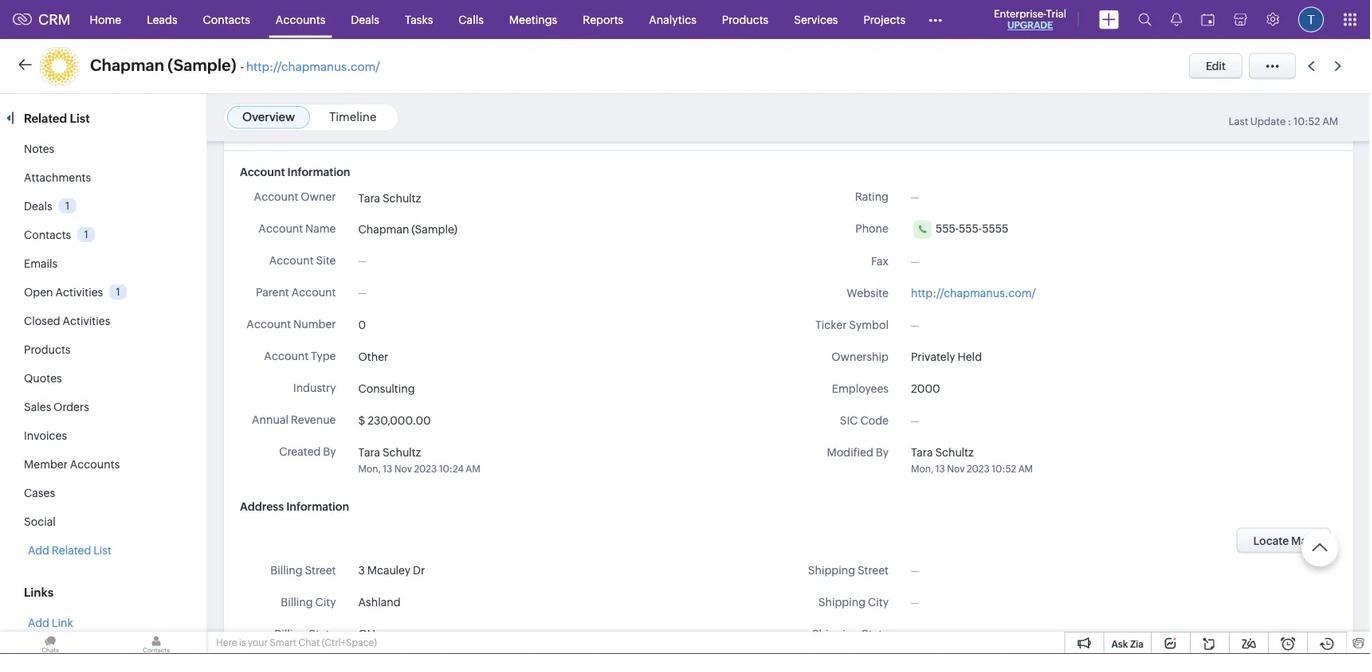 Task type: locate. For each thing, give the bounding box(es) containing it.
http://chapmanus.com/ inside chapman (sample) - http://chapmanus.com/
[[246, 60, 380, 74]]

0 horizontal spatial 13
[[383, 464, 393, 474]]

0 horizontal spatial nov
[[395, 464, 412, 474]]

1 horizontal spatial products
[[722, 13, 769, 26]]

0 horizontal spatial am
[[466, 464, 481, 474]]

2 state from the left
[[862, 628, 889, 641]]

account for account type
[[264, 350, 309, 363]]

0 horizontal spatial contacts link
[[24, 229, 71, 242]]

0 horizontal spatial products
[[24, 344, 71, 356]]

sales orders link
[[24, 401, 89, 414]]

billing for billing state
[[275, 628, 307, 641]]

products up quotes link
[[24, 344, 71, 356]]

nov inside tara schultz mon, 13 nov 2023 10:52 am
[[948, 464, 965, 475]]

quotes
[[24, 372, 62, 385]]

1 down 'attachments'
[[65, 200, 70, 212]]

1 vertical spatial list
[[93, 545, 112, 557]]

2 vertical spatial 1
[[116, 286, 120, 298]]

0 vertical spatial information
[[288, 165, 350, 178]]

closed activities link
[[24, 315, 110, 328]]

deals link down 'attachments'
[[24, 200, 52, 213]]

0 horizontal spatial mon,
[[358, 464, 381, 474]]

products link left "services"
[[710, 0, 782, 39]]

schultz inside tara schultz mon, 13 nov 2023 10:24 am
[[383, 446, 421, 459]]

1 vertical spatial billing
[[281, 596, 313, 609]]

account up parent account
[[269, 254, 314, 267]]

1 vertical spatial deals
[[24, 200, 52, 213]]

2 vertical spatial shipping
[[813, 628, 860, 641]]

account for account site
[[269, 254, 314, 267]]

privately
[[911, 351, 956, 364]]

created
[[279, 446, 321, 458]]

contacts link up chapman (sample) - http://chapmanus.com/
[[190, 0, 263, 39]]

contacts up chapman (sample) - http://chapmanus.com/
[[203, 13, 250, 26]]

street
[[305, 564, 336, 577], [858, 564, 889, 577]]

last
[[1229, 116, 1249, 128]]

schultz inside tara schultz mon, 13 nov 2023 10:52 am
[[936, 447, 974, 459]]

privately held
[[911, 351, 983, 364]]

add up the chats image
[[28, 617, 49, 630]]

rating
[[855, 190, 889, 203]]

0 horizontal spatial city
[[315, 596, 336, 609]]

am for 555-555-5555
[[1019, 464, 1034, 475]]

1 vertical spatial 1
[[84, 229, 88, 241]]

reports link
[[570, 0, 637, 39]]

signals element
[[1162, 0, 1192, 39]]

am inside tara schultz mon, 13 nov 2023 10:24 am
[[466, 464, 481, 474]]

chapman for chapman (sample)
[[358, 223, 409, 236]]

1 horizontal spatial 13
[[936, 464, 946, 475]]

open activities link
[[24, 286, 103, 299]]

nov inside tara schultz mon, 13 nov 2023 10:24 am
[[395, 464, 412, 474]]

(sample)
[[168, 56, 237, 75], [412, 223, 458, 236]]

0 horizontal spatial chapman
[[90, 56, 164, 75]]

shipping down shipping city
[[813, 628, 860, 641]]

related up notes link
[[24, 111, 67, 125]]

other
[[358, 350, 389, 363]]

schultz for tara schultz mon, 13 nov 2023 10:24 am
[[383, 446, 421, 459]]

city up the "billing state"
[[315, 596, 336, 609]]

account down the account owner
[[259, 222, 303, 235]]

site
[[316, 254, 336, 267]]

billing state
[[275, 628, 336, 641]]

555-
[[936, 222, 959, 235], [959, 222, 983, 235]]

0 vertical spatial accounts
[[276, 13, 326, 26]]

http://chapmanus.com/ link down accounts link on the top of the page
[[246, 60, 380, 74]]

account for account name
[[259, 222, 303, 235]]

0 vertical spatial products link
[[710, 0, 782, 39]]

1 horizontal spatial am
[[1019, 464, 1034, 475]]

13 inside tara schultz mon, 13 nov 2023 10:52 am
[[936, 464, 946, 475]]

2 add from the top
[[28, 617, 49, 630]]

cases
[[24, 487, 55, 500]]

home link
[[77, 0, 134, 39]]

1 vertical spatial information
[[286, 500, 349, 513]]

0 horizontal spatial list
[[70, 111, 90, 125]]

account up the account owner
[[240, 165, 285, 178]]

profile element
[[1290, 0, 1334, 39]]

0 horizontal spatial state
[[309, 628, 336, 641]]

billing right your
[[275, 628, 307, 641]]

(sample) for chapman (sample) - http://chapmanus.com/
[[168, 56, 237, 75]]

(sample) left the "-"
[[168, 56, 237, 75]]

add down social
[[28, 545, 49, 557]]

0 vertical spatial add
[[28, 545, 49, 557]]

0 horizontal spatial by
[[323, 446, 336, 458]]

schultz
[[383, 192, 421, 204], [383, 446, 421, 459], [936, 447, 974, 459]]

member
[[24, 459, 68, 471]]

tara inside tara schultz mon, 13 nov 2023 10:24 am
[[358, 446, 380, 459]]

state for shipping state
[[862, 628, 889, 641]]

http://chapmanus.com/ link up held
[[911, 287, 1036, 300]]

2 street from the left
[[858, 564, 889, 577]]

nov for modified by
[[948, 464, 965, 475]]

0 vertical spatial contacts
[[203, 13, 250, 26]]

2023 inside tara schultz mon, 13 nov 2023 10:24 am
[[414, 464, 437, 474]]

by right modified
[[876, 446, 889, 459]]

2023
[[414, 464, 437, 474], [967, 464, 990, 475]]

1 vertical spatial chapman
[[358, 223, 409, 236]]

activities up closed activities
[[55, 286, 103, 299]]

5555
[[983, 222, 1009, 235]]

0 vertical spatial (sample)
[[168, 56, 237, 75]]

city for billing city
[[315, 596, 336, 609]]

state down shipping city
[[862, 628, 889, 641]]

sic
[[840, 414, 859, 427]]

industry
[[293, 382, 336, 395]]

0 vertical spatial shipping
[[808, 564, 856, 577]]

notes
[[24, 143, 54, 156]]

1 vertical spatial contacts link
[[24, 229, 71, 242]]

contacts image
[[106, 632, 207, 655]]

1 vertical spatial accounts
[[70, 459, 120, 471]]

chats image
[[0, 632, 100, 655]]

0 horizontal spatial deals
[[24, 200, 52, 213]]

edit button
[[1190, 53, 1243, 79]]

1 555- from the left
[[936, 222, 959, 235]]

products link up quotes link
[[24, 344, 71, 356]]

0 vertical spatial chapman
[[90, 56, 164, 75]]

am inside tara schultz mon, 13 nov 2023 10:52 am
[[1019, 464, 1034, 475]]

1 horizontal spatial mon,
[[911, 464, 934, 475]]

account down the parent
[[247, 318, 291, 331]]

13 inside tara schultz mon, 13 nov 2023 10:24 am
[[383, 464, 393, 474]]

tara for tara schultz mon, 13 nov 2023 10:52 am
[[911, 447, 934, 459]]

(sample) for chapman (sample)
[[412, 223, 458, 236]]

0 horizontal spatial 2023
[[414, 464, 437, 474]]

search image
[[1139, 13, 1152, 26]]

annual
[[252, 414, 289, 427]]

chapman for chapman (sample) - http://chapmanus.com/
[[90, 56, 164, 75]]

address
[[240, 500, 284, 513]]

(sample) down tara schultz
[[412, 223, 458, 236]]

1 horizontal spatial chapman
[[358, 223, 409, 236]]

0 horizontal spatial products link
[[24, 344, 71, 356]]

1 horizontal spatial (sample)
[[412, 223, 458, 236]]

2 city from the left
[[868, 596, 889, 609]]

0 vertical spatial http://chapmanus.com/
[[246, 60, 380, 74]]

1 horizontal spatial http://chapmanus.com/ link
[[911, 287, 1036, 300]]

chapman down tara schultz
[[358, 223, 409, 236]]

1 horizontal spatial nov
[[948, 464, 965, 475]]

cases link
[[24, 487, 55, 500]]

schultz down 2000
[[936, 447, 974, 459]]

1 vertical spatial (sample)
[[412, 223, 458, 236]]

0 vertical spatial http://chapmanus.com/ link
[[246, 60, 380, 74]]

consulting
[[358, 382, 415, 395]]

street up billing city on the left of the page
[[305, 564, 336, 577]]

shipping for shipping street
[[808, 564, 856, 577]]

city
[[315, 596, 336, 609], [868, 596, 889, 609]]

name
[[305, 222, 336, 235]]

mon, for modified by
[[911, 464, 934, 475]]

contacts
[[203, 13, 250, 26], [24, 229, 71, 242]]

oh
[[358, 628, 376, 641]]

13 for modified by
[[936, 464, 946, 475]]

timeline
[[329, 110, 377, 124]]

2023 inside tara schultz mon, 13 nov 2023 10:52 am
[[967, 464, 990, 475]]

shipping state
[[813, 628, 889, 641]]

1 street from the left
[[305, 564, 336, 577]]

None button
[[1237, 528, 1332, 554]]

deals left tasks
[[351, 13, 380, 26]]

chapman down home
[[90, 56, 164, 75]]

by right created
[[323, 446, 336, 458]]

products left "services"
[[722, 13, 769, 26]]

0 vertical spatial related
[[24, 111, 67, 125]]

1 vertical spatial 10:52
[[992, 464, 1017, 475]]

billing for billing street
[[270, 564, 303, 577]]

schultz for tara schultz
[[383, 192, 421, 204]]

0 vertical spatial products
[[722, 13, 769, 26]]

related down social link
[[52, 545, 91, 557]]

mon, for created by
[[358, 464, 381, 474]]

by
[[323, 446, 336, 458], [876, 446, 889, 459]]

update
[[1251, 116, 1287, 128]]

tara schultz mon, 13 nov 2023 10:52 am
[[911, 447, 1034, 475]]

account down account information
[[254, 190, 299, 203]]

information for account information
[[288, 165, 350, 178]]

is
[[239, 638, 246, 649]]

1 horizontal spatial contacts link
[[190, 0, 263, 39]]

open
[[24, 286, 53, 299]]

1 vertical spatial products
[[24, 344, 71, 356]]

1 add from the top
[[28, 545, 49, 557]]

ticker
[[816, 319, 847, 331]]

information down created by
[[286, 500, 349, 513]]

1 horizontal spatial http://chapmanus.com/
[[911, 287, 1036, 300]]

2 horizontal spatial 1
[[116, 286, 120, 298]]

1 vertical spatial products link
[[24, 344, 71, 356]]

services link
[[782, 0, 851, 39]]

0 horizontal spatial http://chapmanus.com/
[[246, 60, 380, 74]]

tara inside tara schultz mon, 13 nov 2023 10:52 am
[[911, 447, 934, 459]]

billing up billing city on the left of the page
[[270, 564, 303, 577]]

1 horizontal spatial street
[[858, 564, 889, 577]]

1 up "open activities"
[[84, 229, 88, 241]]

0 vertical spatial activities
[[55, 286, 103, 299]]

state down billing city on the left of the page
[[309, 628, 336, 641]]

employees
[[832, 382, 889, 395]]

1 horizontal spatial city
[[868, 596, 889, 609]]

1 vertical spatial add
[[28, 617, 49, 630]]

1 state from the left
[[309, 628, 336, 641]]

products
[[722, 13, 769, 26], [24, 344, 71, 356]]

3
[[358, 565, 365, 577]]

links
[[24, 586, 53, 600]]

http://chapmanus.com/ up held
[[911, 287, 1036, 300]]

schultz down the "230,000.00"
[[383, 446, 421, 459]]

next record image
[[1335, 61, 1345, 71]]

1 horizontal spatial accounts
[[276, 13, 326, 26]]

street up shipping city
[[858, 564, 889, 577]]

0 vertical spatial deals
[[351, 13, 380, 26]]

tara down 2000
[[911, 447, 934, 459]]

mon, inside tara schultz mon, 13 nov 2023 10:52 am
[[911, 464, 934, 475]]

0 vertical spatial billing
[[270, 564, 303, 577]]

billing
[[270, 564, 303, 577], [281, 596, 313, 609], [275, 628, 307, 641]]

555-555-5555
[[936, 222, 1009, 235]]

leads
[[147, 13, 178, 26]]

your
[[248, 638, 268, 649]]

add for add link
[[28, 617, 49, 630]]

schultz up chapman (sample)
[[383, 192, 421, 204]]

search element
[[1129, 0, 1162, 39]]

1 horizontal spatial 2023
[[967, 464, 990, 475]]

0 horizontal spatial contacts
[[24, 229, 71, 242]]

0 vertical spatial deals link
[[338, 0, 392, 39]]

deals
[[351, 13, 380, 26], [24, 200, 52, 213]]

tara down $
[[358, 446, 380, 459]]

shipping for shipping state
[[813, 628, 860, 641]]

0 horizontal spatial street
[[305, 564, 336, 577]]

meetings
[[509, 13, 558, 26]]

1 city from the left
[[315, 596, 336, 609]]

1 horizontal spatial deals
[[351, 13, 380, 26]]

mon, inside tara schultz mon, 13 nov 2023 10:24 am
[[358, 464, 381, 474]]

0 horizontal spatial 1
[[65, 200, 70, 212]]

modified by
[[827, 446, 889, 459]]

am for chapman (sample)
[[466, 464, 481, 474]]

edit
[[1207, 60, 1227, 73]]

contacts up emails
[[24, 229, 71, 242]]

0 vertical spatial 10:52
[[1294, 116, 1321, 128]]

billing street
[[270, 564, 336, 577]]

1
[[65, 200, 70, 212], [84, 229, 88, 241], [116, 286, 120, 298]]

account information
[[240, 165, 350, 178]]

1 horizontal spatial by
[[876, 446, 889, 459]]

modified
[[827, 446, 874, 459]]

billing down billing street
[[281, 596, 313, 609]]

link
[[52, 617, 73, 630]]

chapman (sample) - http://chapmanus.com/
[[90, 56, 380, 75]]

schultz for tara schultz mon, 13 nov 2023 10:52 am
[[936, 447, 974, 459]]

0 vertical spatial 1
[[65, 200, 70, 212]]

1 vertical spatial shipping
[[819, 596, 866, 609]]

1 vertical spatial deals link
[[24, 200, 52, 213]]

deals link left tasks
[[338, 0, 392, 39]]

1 right open activities link
[[116, 286, 120, 298]]

1 for open activities
[[116, 286, 120, 298]]

leads link
[[134, 0, 190, 39]]

activities down "open activities"
[[63, 315, 110, 328]]

timeline link
[[329, 110, 377, 124]]

1 horizontal spatial 1
[[84, 229, 88, 241]]

shipping up shipping city
[[808, 564, 856, 577]]

http://chapmanus.com/ down accounts link on the top of the page
[[246, 60, 380, 74]]

add
[[28, 545, 49, 557], [28, 617, 49, 630]]

mon,
[[358, 464, 381, 474], [911, 464, 934, 475]]

here is your smart chat (ctrl+space)
[[216, 638, 377, 649]]

list
[[70, 111, 90, 125], [93, 545, 112, 557]]

tasks
[[405, 13, 433, 26]]

2 vertical spatial billing
[[275, 628, 307, 641]]

contacts link up emails
[[24, 229, 71, 242]]

shipping down shipping street
[[819, 596, 866, 609]]

1 vertical spatial http://chapmanus.com/
[[911, 287, 1036, 300]]

shipping
[[808, 564, 856, 577], [819, 596, 866, 609], [813, 628, 860, 641]]

information up owner
[[288, 165, 350, 178]]

phone
[[856, 222, 889, 235]]

city up shipping state
[[868, 596, 889, 609]]

created by
[[279, 446, 336, 458]]

tara up chapman (sample)
[[358, 192, 380, 204]]

1 vertical spatial activities
[[63, 315, 110, 328]]

0 horizontal spatial (sample)
[[168, 56, 237, 75]]

0 horizontal spatial 10:52
[[992, 464, 1017, 475]]

deals down 'attachments'
[[24, 200, 52, 213]]

account down account number in the left of the page
[[264, 350, 309, 363]]

1 horizontal spatial state
[[862, 628, 889, 641]]

:
[[1289, 116, 1292, 128]]

13
[[383, 464, 393, 474], [936, 464, 946, 475]]



Task type: describe. For each thing, give the bounding box(es) containing it.
annual revenue
[[252, 414, 336, 427]]

accounts link
[[263, 0, 338, 39]]

account for account information
[[240, 165, 285, 178]]

ticker symbol
[[816, 319, 889, 331]]

projects
[[864, 13, 906, 26]]

10:24
[[439, 464, 464, 474]]

invoices
[[24, 430, 67, 443]]

activities for open activities
[[55, 286, 103, 299]]

street for billing street
[[305, 564, 336, 577]]

attachments link
[[24, 171, 91, 184]]

shipping city
[[819, 596, 889, 609]]

closed activities
[[24, 315, 110, 328]]

$
[[358, 414, 365, 427]]

shipping for shipping city
[[819, 596, 866, 609]]

by for created by
[[323, 446, 336, 458]]

dr
[[413, 565, 425, 577]]

open activities
[[24, 286, 103, 299]]

sales
[[24, 401, 51, 414]]

member accounts link
[[24, 459, 120, 471]]

13 for created by
[[383, 464, 393, 474]]

tara for tara schultz mon, 13 nov 2023 10:24 am
[[358, 446, 380, 459]]

deals inside 'link'
[[351, 13, 380, 26]]

ask zia
[[1112, 639, 1144, 650]]

social link
[[24, 516, 56, 529]]

Other Modules field
[[919, 7, 953, 32]]

crm link
[[13, 11, 71, 28]]

1 for deals
[[65, 200, 70, 212]]

0 vertical spatial contacts link
[[190, 0, 263, 39]]

home
[[90, 13, 121, 26]]

tara for tara schultz
[[358, 192, 380, 204]]

crm
[[38, 11, 71, 28]]

parent
[[256, 286, 289, 299]]

1 vertical spatial contacts
[[24, 229, 71, 242]]

-
[[240, 60, 244, 74]]

add related list
[[28, 545, 112, 557]]

1 horizontal spatial list
[[93, 545, 112, 557]]

quotes link
[[24, 372, 62, 385]]

billing city
[[281, 596, 336, 609]]

services
[[794, 13, 838, 26]]

mcauley
[[367, 565, 411, 577]]

calendar image
[[1202, 13, 1215, 26]]

2 555- from the left
[[959, 222, 983, 235]]

1 vertical spatial related
[[52, 545, 91, 557]]

billing for billing city
[[281, 596, 313, 609]]

0 vertical spatial list
[[70, 111, 90, 125]]

3 mcauley dr
[[358, 565, 425, 577]]

1 horizontal spatial contacts
[[203, 13, 250, 26]]

signals image
[[1171, 13, 1183, 26]]

invoices link
[[24, 430, 67, 443]]

analytics link
[[637, 0, 710, 39]]

meetings link
[[497, 0, 570, 39]]

previous record image
[[1309, 61, 1316, 71]]

city for shipping city
[[868, 596, 889, 609]]

2023 for 2000
[[967, 464, 990, 475]]

1 horizontal spatial 10:52
[[1294, 116, 1321, 128]]

trial
[[1047, 8, 1067, 20]]

sic code
[[840, 414, 889, 427]]

1 horizontal spatial deals link
[[338, 0, 392, 39]]

1 vertical spatial http://chapmanus.com/ link
[[911, 287, 1036, 300]]

account type
[[264, 350, 336, 363]]

nov for created by
[[395, 464, 412, 474]]

10:52 inside tara schultz mon, 13 nov 2023 10:52 am
[[992, 464, 1017, 475]]

owner
[[301, 190, 336, 203]]

fax
[[872, 255, 889, 268]]

website
[[847, 287, 889, 299]]

0
[[358, 318, 366, 331]]

activities for closed activities
[[63, 315, 110, 328]]

account for account number
[[247, 318, 291, 331]]

calls
[[459, 13, 484, 26]]

smart
[[270, 638, 297, 649]]

reports
[[583, 13, 624, 26]]

ownership
[[832, 350, 889, 363]]

shipping street
[[808, 564, 889, 577]]

0 horizontal spatial deals link
[[24, 200, 52, 213]]

notes link
[[24, 143, 54, 156]]

2 horizontal spatial am
[[1323, 116, 1339, 128]]

230,000.00
[[368, 414, 431, 427]]

account for account owner
[[254, 190, 299, 203]]

add for add related list
[[28, 545, 49, 557]]

account number
[[247, 318, 336, 331]]

0 horizontal spatial accounts
[[70, 459, 120, 471]]

number
[[293, 318, 336, 331]]

create menu element
[[1090, 0, 1129, 39]]

1 horizontal spatial products link
[[710, 0, 782, 39]]

revenue
[[291, 414, 336, 427]]

upgrade
[[1008, 20, 1054, 31]]

symbol
[[850, 319, 889, 331]]

0 horizontal spatial http://chapmanus.com/ link
[[246, 60, 380, 74]]

member accounts
[[24, 459, 120, 471]]

last update : 10:52 am
[[1229, 116, 1339, 128]]

street for shipping street
[[858, 564, 889, 577]]

by for modified by
[[876, 446, 889, 459]]

account up number on the left
[[292, 286, 336, 299]]

account site
[[269, 254, 336, 267]]

tara schultz
[[358, 192, 421, 204]]

emails link
[[24, 258, 58, 270]]

held
[[958, 351, 983, 364]]

account owner
[[254, 190, 336, 203]]

profile image
[[1299, 7, 1325, 32]]

enterprise-
[[994, 8, 1047, 20]]

2023 for consulting
[[414, 464, 437, 474]]

information for address information
[[286, 500, 349, 513]]

code
[[861, 414, 889, 427]]

1 for contacts
[[84, 229, 88, 241]]

state for billing state
[[309, 628, 336, 641]]

social
[[24, 516, 56, 529]]

closed
[[24, 315, 60, 328]]

attachments
[[24, 171, 91, 184]]

create menu image
[[1100, 10, 1120, 29]]

projects link
[[851, 0, 919, 39]]

sales orders
[[24, 401, 89, 414]]

ashland
[[358, 597, 401, 609]]

overview link
[[242, 110, 295, 124]]

emails
[[24, 258, 58, 270]]



Task type: vqa. For each thing, say whether or not it's contained in the screenshot.
the rightmost Deals
yes



